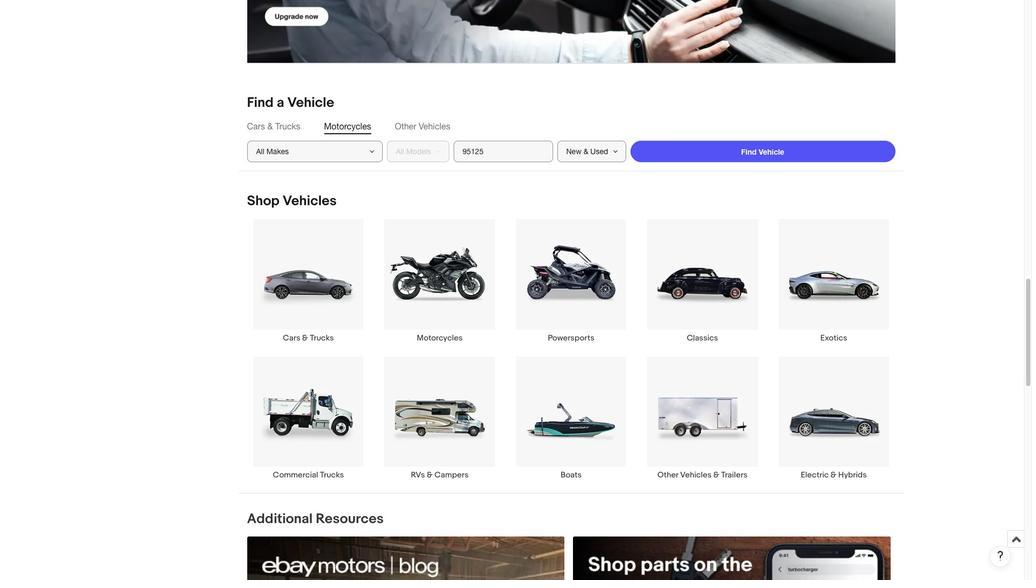 Task type: describe. For each thing, give the bounding box(es) containing it.
ebay motors app image
[[573, 537, 891, 581]]

find for find a vehicle
[[247, 95, 274, 111]]

rvs
[[411, 470, 425, 481]]

shop
[[247, 193, 280, 210]]

find for find vehicle
[[741, 147, 757, 156]]

electric
[[801, 470, 829, 481]]

other for other vehicles & trailers
[[658, 470, 678, 481]]

motorcycles for 'tab list' containing cars & trucks
[[324, 122, 371, 131]]

boost your ride with top tech image
[[247, 0, 895, 63]]

& for rvs & campers "link"
[[427, 470, 433, 481]]

electric & hybrids link
[[768, 356, 900, 481]]

none text field boost your ride with top tech
[[247, 0, 895, 64]]

additional
[[247, 511, 313, 528]]

other vehicles
[[395, 122, 450, 131]]

commercial trucks link
[[243, 356, 374, 481]]

cars inside 'tab list'
[[247, 122, 265, 131]]

find a vehicle
[[247, 95, 334, 111]]

motorcycles link
[[374, 219, 506, 343]]

rvs & campers
[[411, 470, 469, 481]]

0 horizontal spatial vehicle
[[287, 95, 334, 111]]

vehicles for other vehicles
[[419, 122, 450, 131]]

a
[[277, 95, 284, 111]]

find vehicle
[[741, 147, 784, 156]]

powersports link
[[506, 219, 637, 343]]

vehicles for other vehicles & trailers
[[680, 470, 712, 481]]

shop vehicles
[[247, 193, 337, 210]]

vehicles for shop vehicles
[[283, 193, 337, 210]]

1 vertical spatial cars & trucks
[[283, 333, 334, 343]]

motorcycles for motorcycles link
[[417, 333, 463, 343]]



Task type: vqa. For each thing, say whether or not it's contained in the screenshot.
Cars & Trucks within the "LINK"
yes



Task type: locate. For each thing, give the bounding box(es) containing it.
cars & trucks
[[247, 122, 300, 131], [283, 333, 334, 343]]

vehicles
[[419, 122, 450, 131], [283, 193, 337, 210], [680, 470, 712, 481]]

vehicle
[[287, 95, 334, 111], [759, 147, 784, 156]]

0 horizontal spatial other
[[395, 122, 416, 131]]

classics
[[687, 333, 718, 343]]

tab list
[[247, 121, 895, 132]]

& for "cars & trucks" link
[[302, 333, 308, 343]]

0 vertical spatial motorcycles
[[324, 122, 371, 131]]

0 vertical spatial cars
[[247, 122, 265, 131]]

2 vertical spatial vehicles
[[680, 470, 712, 481]]

0 vertical spatial vehicles
[[419, 122, 450, 131]]

& inside "link"
[[427, 470, 433, 481]]

vehicles inside 'tab list'
[[419, 122, 450, 131]]

1 horizontal spatial find
[[741, 147, 757, 156]]

2 horizontal spatial vehicles
[[680, 470, 712, 481]]

0 vertical spatial cars & trucks
[[247, 122, 300, 131]]

1 horizontal spatial motorcycles
[[417, 333, 463, 343]]

powersports
[[548, 333, 594, 343]]

help, opens dialogs image
[[995, 551, 1006, 562]]

1 vertical spatial vehicle
[[759, 147, 784, 156]]

campers
[[435, 470, 469, 481]]

commercial trucks
[[273, 470, 344, 481]]

find
[[247, 95, 274, 111], [741, 147, 757, 156]]

commercial
[[273, 470, 318, 481]]

other vehicles & trailers
[[658, 470, 748, 481]]

0 vertical spatial none text field
[[247, 0, 895, 64]]

trucks
[[275, 122, 300, 131], [310, 333, 334, 343], [320, 470, 344, 481]]

find vehicle button
[[630, 141, 895, 163]]

1 vertical spatial trucks
[[310, 333, 334, 343]]

0 horizontal spatial find
[[247, 95, 274, 111]]

0 horizontal spatial cars
[[247, 122, 265, 131]]

2 vertical spatial trucks
[[320, 470, 344, 481]]

cars & trucks link
[[243, 219, 374, 343]]

& for 'electric & hybrids' link at the right bottom of the page
[[831, 470, 837, 481]]

hybrids
[[838, 470, 867, 481]]

boats link
[[506, 356, 637, 481]]

1 horizontal spatial vehicle
[[759, 147, 784, 156]]

cars
[[247, 122, 265, 131], [283, 333, 300, 343]]

0 vertical spatial other
[[395, 122, 416, 131]]

ZIP Code (Required) text field
[[453, 141, 553, 163]]

1 vertical spatial motorcycles
[[417, 333, 463, 343]]

motorcycles inside 'tab list'
[[324, 122, 371, 131]]

exotics
[[821, 333, 847, 343]]

additional resources
[[247, 511, 384, 528]]

0 vertical spatial find
[[247, 95, 274, 111]]

1 vertical spatial cars
[[283, 333, 300, 343]]

tab list containing cars & trucks
[[247, 121, 895, 132]]

rvs & campers link
[[374, 356, 506, 481]]

1 vertical spatial vehicles
[[283, 193, 337, 210]]

1 horizontal spatial cars
[[283, 333, 300, 343]]

other
[[395, 122, 416, 131], [658, 470, 678, 481]]

None text field
[[247, 0, 895, 64], [573, 537, 891, 581]]

1 vertical spatial none text field
[[573, 537, 891, 581]]

resources
[[316, 511, 384, 528]]

1 horizontal spatial vehicles
[[419, 122, 450, 131]]

1 vertical spatial other
[[658, 470, 678, 481]]

classics link
[[637, 219, 768, 343]]

electric & hybrids
[[801, 470, 867, 481]]

0 vertical spatial vehicle
[[287, 95, 334, 111]]

motorcycles
[[324, 122, 371, 131], [417, 333, 463, 343]]

find inside button
[[741, 147, 757, 156]]

trailers
[[721, 470, 748, 481]]

1 vertical spatial find
[[741, 147, 757, 156]]

vehicle inside find vehicle button
[[759, 147, 784, 156]]

other for other vehicles
[[395, 122, 416, 131]]

&
[[267, 122, 273, 131], [302, 333, 308, 343], [427, 470, 433, 481], [713, 470, 719, 481], [831, 470, 837, 481]]

0 vertical spatial trucks
[[275, 122, 300, 131]]

0 horizontal spatial vehicles
[[283, 193, 337, 210]]

exotics link
[[768, 219, 900, 343]]

boats
[[561, 470, 582, 481]]

None text field
[[247, 537, 565, 581]]

none text field ebay motors app
[[573, 537, 891, 581]]

other vehicles & trailers link
[[637, 356, 768, 481]]

0 horizontal spatial motorcycles
[[324, 122, 371, 131]]

1 horizontal spatial other
[[658, 470, 678, 481]]

vehicles inside the other vehicles & trailers link
[[680, 470, 712, 481]]



